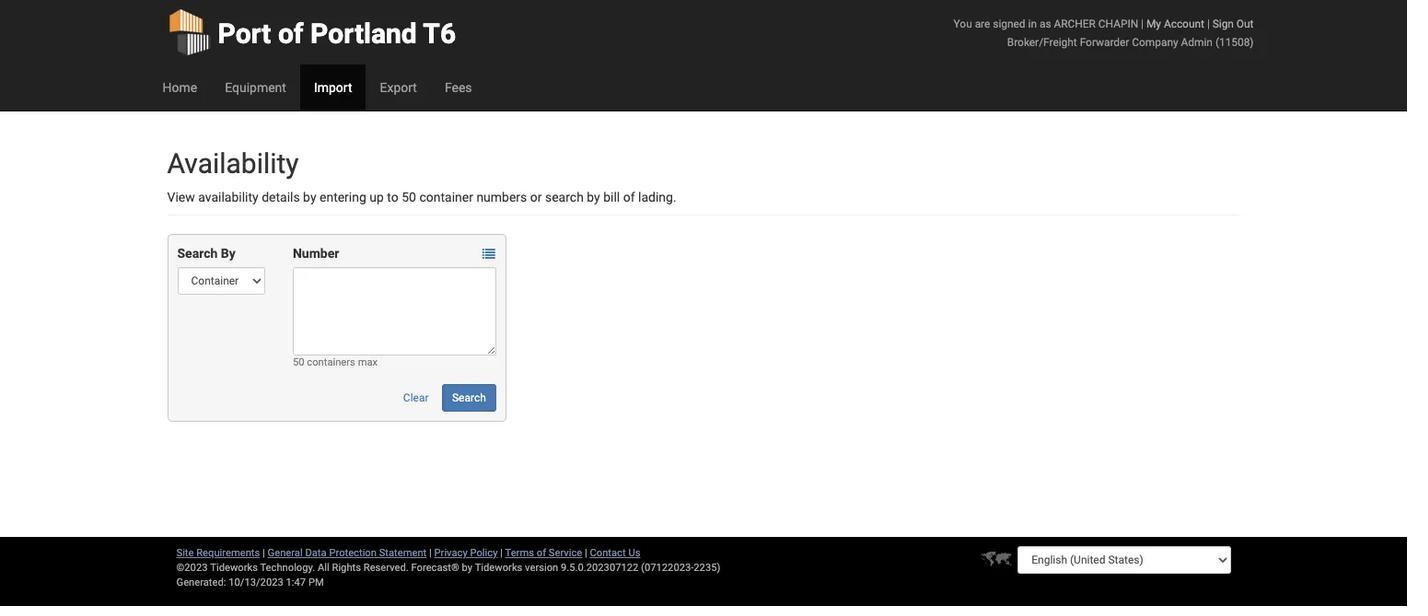 Task type: describe. For each thing, give the bounding box(es) containing it.
home
[[163, 80, 197, 95]]

view
[[167, 190, 195, 205]]

portland
[[311, 18, 417, 50]]

sign out link
[[1213, 18, 1254, 30]]

tideworks
[[475, 562, 523, 574]]

©2023 tideworks
[[176, 562, 258, 574]]

0 horizontal spatial 50
[[293, 357, 305, 369]]

export
[[380, 80, 417, 95]]

2 horizontal spatial of
[[623, 190, 635, 205]]

are
[[975, 18, 991, 30]]

sign
[[1213, 18, 1235, 30]]

site requirements | general data protection statement | privacy policy | terms of service | contact us ©2023 tideworks technology. all rights reserved. forecast® by tideworks version 9.5.0.202307122 (07122023-2235) generated: 10/13/2023 1:47 pm
[[176, 547, 721, 589]]

clear button
[[393, 384, 439, 412]]

port of portland t6 link
[[167, 0, 456, 64]]

policy
[[470, 547, 498, 559]]

| left sign
[[1208, 18, 1210, 30]]

| left general
[[263, 547, 265, 559]]

statement
[[379, 547, 427, 559]]

in
[[1029, 18, 1037, 30]]

forecast®
[[411, 562, 460, 574]]

site requirements link
[[176, 547, 260, 559]]

company
[[1133, 36, 1179, 49]]

privacy
[[434, 547, 468, 559]]

fees
[[445, 80, 472, 95]]

you are signed in as archer chapin | my account | sign out broker/freight forwarder company admin (11508)
[[954, 18, 1254, 49]]

you
[[954, 18, 973, 30]]

search by
[[177, 246, 236, 261]]

search for search by
[[177, 246, 218, 261]]

port of portland t6
[[218, 18, 456, 50]]

forwarder
[[1080, 36, 1130, 49]]

search for search
[[452, 392, 486, 404]]

requirements
[[196, 547, 260, 559]]

entering
[[320, 190, 367, 205]]

protection
[[329, 547, 377, 559]]

version
[[525, 562, 559, 574]]

as
[[1040, 18, 1052, 30]]

0 vertical spatial 50
[[402, 190, 416, 205]]

archer
[[1054, 18, 1096, 30]]

account
[[1164, 18, 1205, 30]]

us
[[629, 547, 641, 559]]

contact
[[590, 547, 626, 559]]

9.5.0.202307122
[[561, 562, 639, 574]]

t6
[[423, 18, 456, 50]]

of inside 'link'
[[278, 18, 304, 50]]

50 containers max
[[293, 357, 378, 369]]

general data protection statement link
[[268, 547, 427, 559]]

to
[[387, 190, 399, 205]]

export button
[[366, 64, 431, 111]]

0 horizontal spatial by
[[303, 190, 317, 205]]

import button
[[300, 64, 366, 111]]

| left my
[[1142, 18, 1144, 30]]

reserved.
[[364, 562, 409, 574]]

import
[[314, 80, 352, 95]]

by inside 'site requirements | general data protection statement | privacy policy | terms of service | contact us ©2023 tideworks technology. all rights reserved. forecast® by tideworks version 9.5.0.202307122 (07122023-2235) generated: 10/13/2023 1:47 pm'
[[462, 562, 473, 574]]

10/13/2023
[[229, 577, 284, 589]]

home button
[[149, 64, 211, 111]]

1:47
[[286, 577, 306, 589]]

view availability details by entering up to 50 container numbers or search by bill of lading.
[[167, 190, 677, 205]]

admin
[[1182, 36, 1213, 49]]

rights
[[332, 562, 361, 574]]

my account link
[[1147, 18, 1205, 30]]

privacy policy link
[[434, 547, 498, 559]]

bill
[[604, 190, 620, 205]]



Task type: vqa. For each thing, say whether or not it's contained in the screenshot.
'2023'
no



Task type: locate. For each thing, give the bounding box(es) containing it.
0 horizontal spatial search
[[177, 246, 218, 261]]

of up version
[[537, 547, 546, 559]]

data
[[305, 547, 327, 559]]

lading.
[[639, 190, 677, 205]]

availability
[[167, 147, 299, 180]]

1 horizontal spatial by
[[462, 562, 473, 574]]

| up forecast® in the bottom of the page
[[429, 547, 432, 559]]

of right port
[[278, 18, 304, 50]]

50
[[402, 190, 416, 205], [293, 357, 305, 369]]

0 vertical spatial search
[[177, 246, 218, 261]]

0 horizontal spatial of
[[278, 18, 304, 50]]

numbers
[[477, 190, 527, 205]]

container
[[420, 190, 473, 205]]

fees button
[[431, 64, 486, 111]]

terms of service link
[[505, 547, 583, 559]]

search button
[[442, 384, 496, 412]]

details
[[262, 190, 300, 205]]

by down privacy policy link
[[462, 562, 473, 574]]

show list image
[[483, 248, 496, 261]]

number
[[293, 246, 339, 261]]

1 vertical spatial 50
[[293, 357, 305, 369]]

search inside search button
[[452, 392, 486, 404]]

by
[[303, 190, 317, 205], [587, 190, 600, 205], [462, 562, 473, 574]]

2 vertical spatial of
[[537, 547, 546, 559]]

by right details
[[303, 190, 317, 205]]

my
[[1147, 18, 1162, 30]]

broker/freight
[[1008, 36, 1078, 49]]

search left the by
[[177, 246, 218, 261]]

(11508)
[[1216, 36, 1254, 49]]

containers
[[307, 357, 356, 369]]

1 horizontal spatial search
[[452, 392, 486, 404]]

service
[[549, 547, 583, 559]]

equipment
[[225, 80, 286, 95]]

technology.
[[260, 562, 315, 574]]

search right clear
[[452, 392, 486, 404]]

port
[[218, 18, 271, 50]]

search
[[177, 246, 218, 261], [452, 392, 486, 404]]

by
[[221, 246, 236, 261]]

pm
[[309, 577, 324, 589]]

2 horizontal spatial by
[[587, 190, 600, 205]]

chapin
[[1099, 18, 1139, 30]]

by left bill
[[587, 190, 600, 205]]

clear
[[403, 392, 429, 404]]

all
[[318, 562, 330, 574]]

availability
[[198, 190, 259, 205]]

signed
[[993, 18, 1026, 30]]

Number text field
[[293, 267, 496, 356]]

of right bill
[[623, 190, 635, 205]]

|
[[1142, 18, 1144, 30], [1208, 18, 1210, 30], [263, 547, 265, 559], [429, 547, 432, 559], [501, 547, 503, 559], [585, 547, 588, 559]]

| up 9.5.0.202307122
[[585, 547, 588, 559]]

up
[[370, 190, 384, 205]]

site
[[176, 547, 194, 559]]

terms
[[505, 547, 534, 559]]

0 vertical spatial of
[[278, 18, 304, 50]]

1 vertical spatial search
[[452, 392, 486, 404]]

of inside 'site requirements | general data protection statement | privacy policy | terms of service | contact us ©2023 tideworks technology. all rights reserved. forecast® by tideworks version 9.5.0.202307122 (07122023-2235) generated: 10/13/2023 1:47 pm'
[[537, 547, 546, 559]]

| up tideworks
[[501, 547, 503, 559]]

of
[[278, 18, 304, 50], [623, 190, 635, 205], [537, 547, 546, 559]]

(07122023-
[[641, 562, 694, 574]]

50 right the 'to' on the top of page
[[402, 190, 416, 205]]

1 horizontal spatial 50
[[402, 190, 416, 205]]

50 left containers
[[293, 357, 305, 369]]

out
[[1237, 18, 1254, 30]]

generated:
[[176, 577, 226, 589]]

1 horizontal spatial of
[[537, 547, 546, 559]]

max
[[358, 357, 378, 369]]

search
[[545, 190, 584, 205]]

1 vertical spatial of
[[623, 190, 635, 205]]

or
[[530, 190, 542, 205]]

equipment button
[[211, 64, 300, 111]]

2235)
[[694, 562, 721, 574]]

contact us link
[[590, 547, 641, 559]]

general
[[268, 547, 303, 559]]



